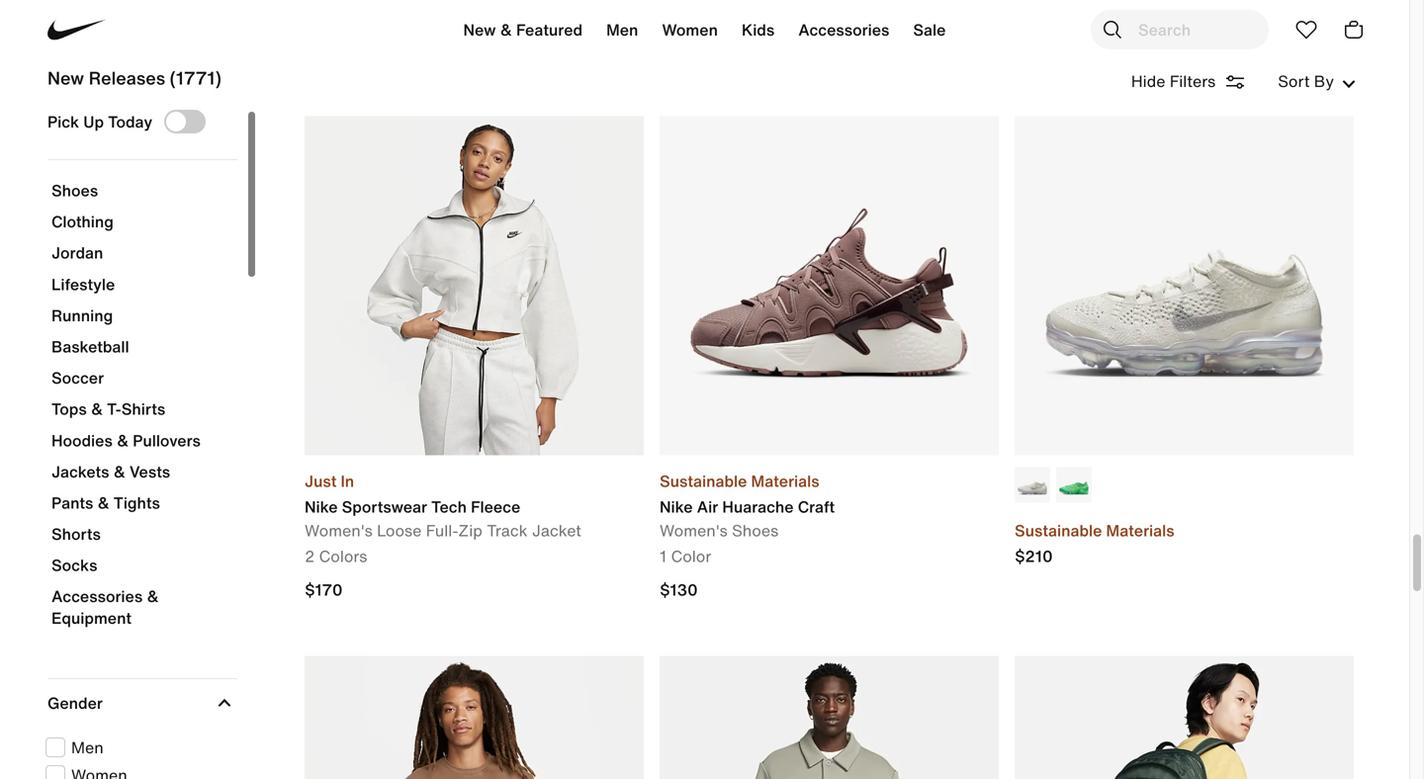 Task type: vqa. For each thing, say whether or not it's contained in the screenshot.
Today
yes



Task type: describe. For each thing, give the bounding box(es) containing it.
sale link
[[902, 6, 958, 61]]

tights
[[114, 491, 160, 515]]

women's shoes link
[[660, 519, 835, 543]]

hoodies
[[51, 429, 113, 452]]

gender group
[[44, 736, 237, 780]]

fleece
[[471, 495, 521, 519]]

(1771)
[[170, 65, 221, 91]]

Search Products text field
[[1091, 10, 1270, 49]]

zip
[[459, 519, 483, 543]]

nike sportswear rpm backpack (26l) image
[[1015, 657, 1355, 780]]

huarache
[[723, 495, 794, 519]]

materials for sustainable materials nike air huarache craft women's shoes
[[752, 470, 820, 493]]

new for new releases (1771)
[[47, 65, 84, 91]]

tops
[[51, 397, 87, 421]]

Filter for Women checkbox
[[46, 764, 232, 780]]

jackets
[[51, 460, 109, 484]]

nike air huarache craft link
[[660, 495, 835, 519]]

shoes inside sustainable materials nike air huarache craft women's shoes
[[732, 519, 779, 543]]

& left t-
[[91, 397, 103, 421]]

& down shorts link at left
[[147, 585, 159, 609]]

jordan link
[[51, 241, 234, 274]]

favorites image
[[1295, 18, 1319, 42]]

tech
[[432, 495, 467, 519]]

hide
[[1132, 69, 1166, 93]]

lifestyle link
[[51, 272, 234, 305]]

up
[[83, 110, 104, 134]]

phantom/metallic silver/multi-color image
[[1015, 468, 1051, 503]]

air
[[697, 495, 719, 519]]

new & featured
[[464, 18, 583, 42]]

accessories inside shoes clothing jordan lifestyle running basketball soccer tops & t-shirts hoodies & pullovers jackets & vests pants & tights shorts socks accessories & equipment
[[51, 585, 143, 609]]

$130 link down the craft
[[660, 578, 999, 602]]

nike for nike sportswear tech fleece
[[305, 495, 338, 519]]

chevron image for sort by
[[1343, 77, 1357, 91]]

filters
[[1170, 69, 1216, 93]]

shorts
[[51, 522, 101, 546]]

sale
[[914, 18, 946, 42]]

open search modal image
[[1101, 18, 1125, 42]]

track
[[487, 519, 528, 543]]

green shock/stadium green/lucid green/electric green image
[[1057, 468, 1092, 503]]

just in nike sportswear tech fleece women's loose full-zip track jacket
[[305, 470, 582, 543]]

materials for sustainable materials $210
[[1107, 496, 1175, 520]]

pick
[[47, 110, 79, 134]]

accessories & equipment link
[[51, 585, 234, 639]]

pullovers
[[133, 429, 201, 452]]

pick up today
[[47, 110, 152, 134]]

full-
[[426, 519, 459, 543]]

shorts link
[[51, 522, 234, 555]]

new releases (1771)
[[47, 65, 221, 91]]

sort by button
[[1273, 69, 1363, 93]]

shoes clothing jordan lifestyle running basketball soccer tops & t-shirts hoodies & pullovers jackets & vests pants & tights shorts socks accessories & equipment
[[51, 179, 201, 630]]

accessories link
[[787, 6, 902, 61]]

sustainable materials $210
[[1015, 496, 1175, 546]]

vests
[[129, 460, 170, 484]]

& left 'vests'
[[113, 460, 125, 484]]

hoodies & pullovers link
[[51, 429, 234, 461]]

$170
[[305, 578, 343, 602]]

shoes inside shoes clothing jordan lifestyle running basketball soccer tops & t-shirts hoodies & pullovers jackets & vests pants & tights shorts socks accessories & equipment
[[51, 179, 98, 202]]

in
[[341, 470, 354, 493]]

sort by element
[[1132, 67, 1363, 95]]

shirts
[[121, 397, 165, 421]]

just
[[305, 470, 337, 493]]

sportswear
[[342, 495, 427, 519]]

sustainable materials nike air huarache craft women's shoes
[[660, 470, 835, 543]]

women's for air
[[660, 519, 728, 543]]

women's loose full-zip track jacket link
[[305, 519, 582, 543]]

menu bar containing new & featured
[[336, 4, 1074, 63]]



Task type: locate. For each thing, give the bounding box(es) containing it.
men
[[607, 18, 639, 42], [71, 736, 104, 760]]

sustainable
[[660, 470, 747, 493], [1015, 496, 1103, 520]]

accessories left sale
[[799, 18, 890, 42]]

$90 link
[[660, 10, 999, 34], [660, 10, 696, 34]]

filter for {text} element
[[44, 110, 237, 780]]

0 horizontal spatial nike
[[305, 495, 338, 519]]

1 horizontal spatial sustainable
[[1015, 496, 1103, 520]]

& left featured
[[500, 18, 512, 42]]

accessories
[[799, 18, 890, 42], [51, 585, 143, 609]]

0 vertical spatial chevron image
[[1343, 77, 1357, 91]]

women's inside sustainable materials nike air huarache craft women's shoes
[[660, 519, 728, 543]]

chevron image for gender
[[218, 697, 232, 710]]

new & featured link
[[452, 6, 595, 61]]

1 horizontal spatial new
[[464, 18, 496, 42]]

new for new & featured
[[464, 18, 496, 42]]

0 horizontal spatial men
[[71, 736, 104, 760]]

1 horizontal spatial women's
[[660, 519, 728, 543]]

soccer link
[[51, 366, 234, 399]]

nike sportswear tech fleece reimagined men's oversized shacket image
[[660, 657, 999, 780]]

1 vertical spatial sustainable
[[1015, 496, 1103, 520]]

chevron image inside sort by dropdown button
[[1343, 77, 1357, 91]]

0 vertical spatial materials
[[752, 470, 820, 493]]

1 horizontal spatial men
[[607, 18, 639, 42]]

nike down just
[[305, 495, 338, 519]]

menu bar
[[336, 4, 1074, 63]]

2 nike from the left
[[660, 495, 693, 519]]

$210 link
[[1015, 522, 1355, 546], [1015, 522, 1058, 546]]

0 horizontal spatial women's
[[305, 519, 373, 543]]

pants
[[51, 491, 93, 515]]

craft
[[798, 495, 835, 519]]

0 horizontal spatial new
[[47, 65, 84, 91]]

women's for sportswear
[[305, 519, 373, 543]]

nike
[[305, 495, 338, 519], [660, 495, 693, 519]]

jordan
[[51, 241, 103, 265]]

materials inside sustainable materials $210
[[1107, 496, 1175, 520]]

1 women's from the left
[[305, 519, 373, 543]]

Filter for Men checkbox
[[46, 736, 232, 760]]

hide filters button
[[1132, 68, 1273, 94]]

0 vertical spatial accessories
[[799, 18, 890, 42]]

$170 link
[[305, 578, 644, 602], [305, 578, 348, 602]]

1 horizontal spatial shoes
[[732, 519, 779, 543]]

nike sportswear club fleece men's crew-neck sweatshirt image
[[305, 657, 644, 780]]

sort
[[1279, 69, 1311, 93]]

0 vertical spatial men
[[607, 18, 639, 42]]

clothing link
[[51, 210, 234, 243]]

loose
[[377, 519, 422, 543]]

shoes
[[51, 179, 98, 202], [732, 519, 779, 543]]

1 nike from the left
[[305, 495, 338, 519]]

sustainable inside sustainable materials $210
[[1015, 496, 1103, 520]]

materials right green shock/stadium green/lucid green/electric green icon
[[1107, 496, 1175, 520]]

1 vertical spatial materials
[[1107, 496, 1175, 520]]

1 vertical spatial chevron image
[[218, 697, 232, 710]]

1 vertical spatial men
[[71, 736, 104, 760]]

nike air vapormax 2023 flyknit women's shoes image
[[1015, 116, 1355, 456]]

shoes right air
[[732, 519, 779, 543]]

sustainable up '$210'
[[1015, 496, 1103, 520]]

women
[[662, 18, 718, 42]]

nike sportswear tech fleece link
[[305, 495, 582, 519]]

kids link
[[730, 6, 787, 61]]

chevron image
[[1343, 77, 1357, 91], [218, 697, 232, 710]]

1 horizontal spatial chevron image
[[1343, 77, 1357, 91]]

gender button
[[47, 680, 234, 727]]

men link
[[595, 6, 651, 61]]

clothing
[[51, 210, 114, 234]]

1 vertical spatial accessories
[[51, 585, 143, 609]]

hide filters
[[1132, 69, 1216, 93]]

0 horizontal spatial chevron image
[[218, 697, 232, 710]]

women's up $130
[[660, 519, 728, 543]]

basketball link
[[51, 335, 234, 368]]

new
[[464, 18, 496, 42], [47, 65, 84, 91]]

2 women's from the left
[[660, 519, 728, 543]]

& down t-
[[117, 429, 129, 452]]

socks link
[[51, 554, 234, 587]]

equipment
[[51, 606, 132, 630]]

by
[[1315, 69, 1335, 93]]

1 horizontal spatial materials
[[1107, 496, 1175, 520]]

nike for nike air huarache craft
[[660, 495, 693, 519]]

featured
[[516, 18, 583, 42]]

gender
[[47, 692, 103, 715]]

soccer
[[51, 366, 104, 390]]

0 vertical spatial shoes
[[51, 179, 98, 202]]

sustainable for $210
[[1015, 496, 1103, 520]]

1 horizontal spatial accessories
[[799, 18, 890, 42]]

0 horizontal spatial shoes
[[51, 179, 98, 202]]

&
[[500, 18, 512, 42], [91, 397, 103, 421], [117, 429, 129, 452], [113, 460, 125, 484], [97, 491, 109, 515], [147, 585, 159, 609]]

women's inside just in nike sportswear tech fleece women's loose full-zip track jacket
[[305, 519, 373, 543]]

0 vertical spatial new
[[464, 18, 496, 42]]

shoes up clothing
[[51, 179, 98, 202]]

pants & tights link
[[51, 491, 234, 524]]

accessories down the 'socks'
[[51, 585, 143, 609]]

sustainable for nike
[[660, 470, 747, 493]]

new left featured
[[464, 18, 496, 42]]

jackets & vests link
[[51, 460, 234, 493]]

sustainable up air
[[660, 470, 747, 493]]

$130 link down air
[[660, 578, 703, 602]]

basketball
[[51, 335, 129, 359]]

materials
[[752, 470, 820, 493], [1107, 496, 1175, 520]]

0 vertical spatial sustainable
[[660, 470, 747, 493]]

women link
[[651, 6, 730, 61]]

chevron image inside gender dropdown button
[[218, 697, 232, 710]]

running
[[51, 304, 113, 327]]

nike home page image
[[38, 0, 116, 69]]

new up pick
[[47, 65, 84, 91]]

women's
[[305, 519, 373, 543], [660, 519, 728, 543]]

women's down "in"
[[305, 519, 373, 543]]

t-
[[107, 397, 121, 421]]

running link
[[51, 304, 234, 336]]

nike inside sustainable materials nike air huarache craft women's shoes
[[660, 495, 693, 519]]

jacket
[[532, 519, 582, 543]]

kids
[[742, 18, 775, 42]]

$90
[[660, 10, 691, 34]]

men inside gender group
[[71, 736, 104, 760]]

men down gender
[[71, 736, 104, 760]]

men left $90
[[607, 18, 639, 42]]

nike air huarache craft women's shoes image
[[660, 116, 999, 456]]

0 horizontal spatial accessories
[[51, 585, 143, 609]]

materials inside sustainable materials nike air huarache craft women's shoes
[[752, 470, 820, 493]]

1 horizontal spatial nike
[[660, 495, 693, 519]]

chevron image right by
[[1343, 77, 1357, 91]]

nike sportswear tech fleece women's loose full-zip track jacket image
[[305, 116, 644, 456]]

filter ds image
[[1224, 70, 1248, 94]]

today
[[108, 110, 152, 134]]

$210
[[1015, 522, 1053, 546]]

tops & t-shirts link
[[51, 397, 234, 430]]

chevron image up men option
[[218, 697, 232, 710]]

nike inside just in nike sportswear tech fleece women's loose full-zip track jacket
[[305, 495, 338, 519]]

lifestyle
[[51, 272, 115, 296]]

socks
[[51, 554, 97, 578]]

sustainable inside sustainable materials nike air huarache craft women's shoes
[[660, 470, 747, 493]]

releases
[[89, 65, 165, 91]]

1 vertical spatial shoes
[[732, 519, 779, 543]]

materials up huarache
[[752, 470, 820, 493]]

$130 link
[[660, 578, 999, 602], [660, 578, 703, 602]]

sort by
[[1279, 69, 1335, 93]]

0 horizontal spatial sustainable
[[660, 470, 747, 493]]

nike left air
[[660, 495, 693, 519]]

shoes link
[[51, 179, 234, 211]]

1 vertical spatial new
[[47, 65, 84, 91]]

& right pants
[[97, 491, 109, 515]]

$130
[[660, 578, 698, 602]]

0 horizontal spatial materials
[[752, 470, 820, 493]]



